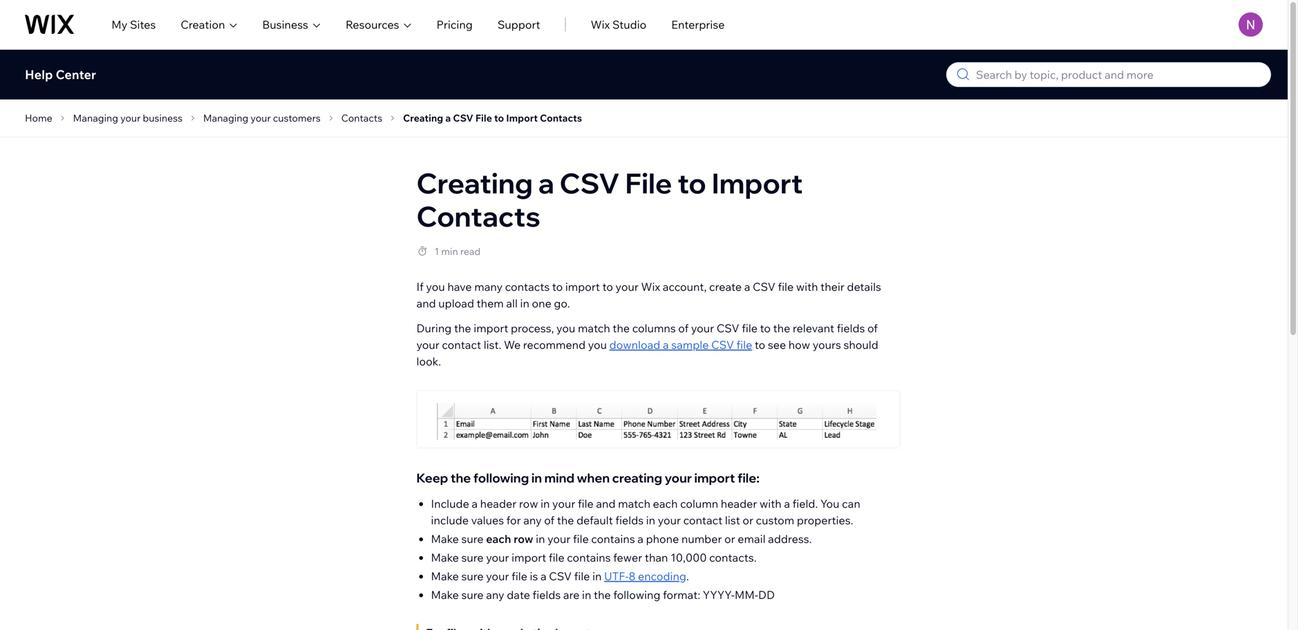 Task type: vqa. For each thing, say whether or not it's contained in the screenshot.
Yes
no



Task type: describe. For each thing, give the bounding box(es) containing it.
csv inside if you have many contacts to import to your wix account, create a csv file with their details and upload them all in one go.
[[753, 280, 776, 294]]

have
[[448, 280, 472, 294]]

your up column
[[665, 471, 692, 486]]

download a sample csv file link
[[610, 338, 753, 352]]

in left mind
[[532, 471, 542, 486]]

1 horizontal spatial each
[[653, 497, 678, 511]]

are
[[564, 588, 580, 602]]

can
[[842, 497, 861, 511]]

0 vertical spatial creating a csv file to import contacts
[[403, 112, 582, 124]]

if
[[417, 280, 424, 294]]

you inside if you have many contacts to import to your wix account, create a csv file with their details and upload them all in one go.
[[426, 280, 445, 294]]

utf-
[[605, 570, 629, 584]]

csv inside creating a csv file to import contacts
[[560, 166, 620, 201]]

download a sample csv file
[[610, 338, 753, 352]]

fewer
[[614, 551, 643, 565]]

support
[[498, 18, 541, 31]]

0 vertical spatial creating
[[403, 112, 443, 124]]

go.
[[554, 297, 570, 311]]

to inside to see how yours should look.
[[755, 338, 766, 352]]

to inside during the import process, you match the columns of your csv file to the relevant fields of your contact list. we recommend you
[[761, 322, 771, 335]]

the left the default
[[557, 514, 574, 528]]

0 vertical spatial contains
[[592, 532, 635, 546]]

fields inside during the import process, you match the columns of your csv file to the relevant fields of your contact list. we recommend you
[[837, 322, 865, 335]]

pricing
[[437, 18, 473, 31]]

managing your business link
[[69, 110, 187, 127]]

when
[[577, 471, 610, 486]]

1 vertical spatial fields
[[616, 514, 644, 528]]

number
[[682, 532, 722, 546]]

read
[[461, 246, 481, 258]]

in up 'is'
[[536, 532, 545, 546]]

managing for managing your customers
[[203, 112, 249, 124]]

values
[[471, 514, 504, 528]]

your left business
[[121, 112, 141, 124]]

contacts
[[505, 280, 550, 294]]

contacts.
[[710, 551, 757, 565]]

with inside if you have many contacts to import to your wix account, create a csv file with their details and upload them all in one go.
[[797, 280, 819, 294]]

creation
[[181, 18, 225, 31]]

min
[[441, 246, 458, 258]]

in inside if you have many contacts to import to your wix account, create a csv file with their details and upload them all in one go.
[[520, 297, 530, 311]]

1 make from the top
[[431, 532, 459, 546]]

of inside include a header row in your file and match each column header with a field. you can include values for any of the default fields in your contact list or custom properties. make sure each row in your file contains a phone number or email address. make sure your import file contains fewer than 10,000 contacts. make sure your file is a csv file in utf-8 encoding . make sure any date fields are in the following format: yyyy-mm-dd
[[544, 514, 555, 528]]

0 vertical spatial or
[[743, 514, 754, 528]]

my sites link
[[112, 16, 156, 33]]

profile image image
[[1239, 12, 1264, 37]]

process,
[[511, 322, 554, 335]]

match inside include a header row in your file and match each column header with a field. you can include values for any of the default fields in your contact list or custom properties. make sure each row in your file contains a phone number or email address. make sure your import file contains fewer than 10,000 contacts. make sure your file is a csv file in utf-8 encoding . make sure any date fields are in the following format: yyyy-mm-dd
[[618, 497, 651, 511]]

resources
[[346, 18, 399, 31]]

list.
[[484, 338, 502, 352]]

1 vertical spatial each
[[486, 532, 511, 546]]

2 sure from the top
[[462, 551, 484, 565]]

your up are
[[548, 532, 571, 546]]

import inside during the import process, you match the columns of your csv file to the relevant fields of your contact list. we recommend you
[[474, 322, 509, 335]]

1 min read
[[435, 246, 481, 258]]

is
[[530, 570, 538, 584]]

home
[[25, 112, 52, 124]]

0 vertical spatial following
[[474, 471, 529, 486]]

yyyy-
[[703, 588, 735, 602]]

2 header from the left
[[721, 497, 758, 511]]

2 horizontal spatial you
[[588, 338, 607, 352]]

and inside include a header row in your file and match each column header with a field. you can include values for any of the default fields in your contact list or custom properties. make sure each row in your file contains a phone number or email address. make sure your import file contains fewer than 10,000 contacts. make sure your file is a csv file in utf-8 encoding . make sure any date fields are in the following format: yyyy-mm-dd
[[596, 497, 616, 511]]

keep
[[417, 471, 448, 486]]

look.
[[417, 355, 441, 369]]

contacts inside contacts link
[[341, 112, 383, 124]]

dd
[[759, 588, 775, 602]]

format:
[[663, 588, 701, 602]]

date
[[507, 588, 530, 602]]

one
[[532, 297, 552, 311]]

customers
[[273, 112, 321, 124]]

details
[[848, 280, 882, 294]]

account,
[[663, 280, 707, 294]]

for
[[507, 514, 521, 528]]

my
[[112, 18, 128, 31]]

default
[[577, 514, 613, 528]]

creating
[[613, 471, 663, 486]]

properties.
[[797, 514, 854, 528]]

1 sure from the top
[[462, 532, 484, 546]]

if you have many contacts to import to your wix account, create a csv file with their details and upload them all in one go.
[[417, 280, 882, 311]]

0 horizontal spatial wix
[[591, 18, 610, 31]]

relevant
[[793, 322, 835, 335]]

list
[[725, 514, 741, 528]]

your up date
[[486, 570, 509, 584]]

4 make from the top
[[431, 588, 459, 602]]

wix studio
[[591, 18, 647, 31]]

center
[[56, 67, 96, 82]]

creating inside creating a csv file to import contacts
[[417, 166, 533, 201]]

contact inside include a header row in your file and match each column header with a field. you can include values for any of the default fields in your contact list or custom properties. make sure each row in your file contains a phone number or email address. make sure your import file contains fewer than 10,000 contacts. make sure your file is a csv file in utf-8 encoding . make sure any date fields are in the following format: yyyy-mm-dd
[[684, 514, 723, 528]]

during
[[417, 322, 452, 335]]

your down mind
[[553, 497, 576, 511]]

contacts inside creating a csv file to import contacts
[[417, 199, 541, 234]]

how
[[789, 338, 811, 352]]

business
[[143, 112, 183, 124]]

mm-
[[735, 588, 759, 602]]

address.
[[768, 532, 812, 546]]

managing your customers
[[203, 112, 321, 124]]

1 header from the left
[[480, 497, 517, 511]]

file inside if you have many contacts to import to your wix account, create a csv file with their details and upload them all in one go.
[[778, 280, 794, 294]]

utf-8 encoding link
[[605, 570, 687, 584]]

following inside include a header row in your file and match each column header with a field. you can include values for any of the default fields in your contact list or custom properties. make sure each row in your file contains a phone number or email address. make sure your import file contains fewer than 10,000 contacts. make sure your file is a csv file in utf-8 encoding . make sure any date fields are in the following format: yyyy-mm-dd
[[614, 588, 661, 602]]

managing your customers link
[[199, 110, 325, 127]]

creation button
[[181, 16, 238, 33]]

see
[[768, 338, 786, 352]]

your up the phone
[[658, 514, 681, 528]]

wix studio link
[[591, 16, 647, 33]]

include a header row in your file and match each column header with a field. you can include values for any of the default fields in your contact list or custom properties. make sure each row in your file contains a phone number or email address. make sure your import file contains fewer than 10,000 contacts. make sure your file is a csv file in utf-8 encoding . make sure any date fields are in the following format: yyyy-mm-dd
[[431, 497, 861, 602]]

business
[[262, 18, 308, 31]]

recommend
[[523, 338, 586, 352]]

csv inside during the import process, you match the columns of your csv file to the relevant fields of your contact list. we recommend you
[[717, 322, 740, 335]]

enterprise link
[[672, 16, 725, 33]]

1 horizontal spatial you
[[557, 322, 576, 335]]

the down upload
[[454, 322, 471, 335]]

0 horizontal spatial file
[[476, 112, 492, 124]]

their
[[821, 280, 845, 294]]

your down values
[[486, 551, 509, 565]]

in left utf-
[[593, 570, 602, 584]]

custom
[[756, 514, 795, 528]]

keep the following in mind when creating your import file:
[[417, 471, 760, 486]]

contact inside during the import process, you match the columns of your csv file to the relevant fields of your contact list. we recommend you
[[442, 338, 481, 352]]



Task type: locate. For each thing, give the bounding box(es) containing it.
mind
[[545, 471, 575, 486]]

0 vertical spatial row
[[519, 497, 538, 511]]

.
[[687, 570, 689, 584]]

1 vertical spatial contact
[[684, 514, 723, 528]]

csv
[[453, 112, 474, 124], [560, 166, 620, 201], [753, 280, 776, 294], [717, 322, 740, 335], [712, 338, 734, 352], [549, 570, 572, 584]]

0 horizontal spatial of
[[544, 514, 555, 528]]

header up values
[[480, 497, 517, 511]]

creating
[[403, 112, 443, 124], [417, 166, 533, 201]]

support link
[[498, 16, 541, 33]]

1 vertical spatial you
[[557, 322, 576, 335]]

2 vertical spatial fields
[[533, 588, 561, 602]]

1 horizontal spatial file
[[625, 166, 673, 201]]

1 managing from the left
[[73, 112, 118, 124]]

contains up utf-
[[567, 551, 611, 565]]

import inside creating a csv file to import contacts
[[712, 166, 803, 201]]

import up 'is'
[[512, 551, 547, 565]]

4 sure from the top
[[462, 588, 484, 602]]

file
[[476, 112, 492, 124], [625, 166, 673, 201]]

and
[[417, 297, 436, 311], [596, 497, 616, 511]]

phone
[[646, 532, 679, 546]]

0 vertical spatial import
[[506, 112, 538, 124]]

each down values
[[486, 532, 511, 546]]

0 horizontal spatial header
[[480, 497, 517, 511]]

of
[[679, 322, 689, 335], [868, 322, 878, 335], [544, 514, 555, 528]]

them
[[477, 297, 504, 311]]

sample
[[672, 338, 709, 352]]

row
[[519, 497, 538, 511], [514, 532, 534, 546]]

1 horizontal spatial header
[[721, 497, 758, 511]]

contains up fewer
[[592, 532, 635, 546]]

import
[[506, 112, 538, 124], [712, 166, 803, 201]]

2 vertical spatial you
[[588, 338, 607, 352]]

0 vertical spatial with
[[797, 280, 819, 294]]

import
[[566, 280, 600, 294], [474, 322, 509, 335], [695, 471, 735, 486], [512, 551, 547, 565]]

1 horizontal spatial contact
[[684, 514, 723, 528]]

managing your business
[[73, 112, 183, 124]]

a inside creating a csv file to import contacts
[[539, 166, 554, 201]]

contains
[[592, 532, 635, 546], [567, 551, 611, 565]]

the up see on the right bottom of page
[[774, 322, 791, 335]]

you
[[821, 497, 840, 511]]

with inside include a header row in your file and match each column header with a field. you can include values for any of the default fields in your contact list or custom properties. make sure each row in your file contains a phone number or email address. make sure your import file contains fewer than 10,000 contacts. make sure your file is a csv file in utf-8 encoding . make sure any date fields are in the following format: yyyy-mm-dd
[[760, 497, 782, 511]]

1 vertical spatial wix
[[641, 280, 661, 294]]

fields up should
[[837, 322, 865, 335]]

1 horizontal spatial import
[[712, 166, 803, 201]]

field.
[[793, 497, 818, 511]]

each left column
[[653, 497, 678, 511]]

0 vertical spatial each
[[653, 497, 678, 511]]

than
[[645, 551, 668, 565]]

any right for
[[524, 514, 542, 528]]

0 horizontal spatial any
[[486, 588, 505, 602]]

you
[[426, 280, 445, 294], [557, 322, 576, 335], [588, 338, 607, 352]]

0 horizontal spatial contact
[[442, 338, 481, 352]]

make
[[431, 532, 459, 546], [431, 551, 459, 565], [431, 570, 459, 584], [431, 588, 459, 602]]

1 horizontal spatial match
[[618, 497, 651, 511]]

fields right the default
[[616, 514, 644, 528]]

1 vertical spatial and
[[596, 497, 616, 511]]

1 vertical spatial any
[[486, 588, 505, 602]]

your inside if you have many contacts to import to your wix account, create a csv file with their details and upload them all in one go.
[[616, 280, 639, 294]]

home link
[[21, 110, 56, 127]]

0 vertical spatial match
[[578, 322, 611, 335]]

10,000
[[671, 551, 707, 565]]

column
[[681, 497, 719, 511]]

upload
[[439, 297, 474, 311]]

0 horizontal spatial and
[[417, 297, 436, 311]]

a inside if you have many contacts to import to your wix account, create a csv file with their details and upload them all in one go.
[[745, 280, 751, 294]]

0 horizontal spatial following
[[474, 471, 529, 486]]

email
[[738, 532, 766, 546]]

in up the phone
[[646, 514, 656, 528]]

0 horizontal spatial you
[[426, 280, 445, 294]]

contact down column
[[684, 514, 723, 528]]

0 horizontal spatial or
[[725, 532, 736, 546]]

1 vertical spatial creating a csv file to import contacts
[[417, 166, 803, 234]]

include
[[431, 514, 469, 528]]

help center
[[25, 67, 96, 82]]

or right list
[[743, 514, 754, 528]]

and up the default
[[596, 497, 616, 511]]

match inside during the import process, you match the columns of your csv file to the relevant fields of your contact list. we recommend you
[[578, 322, 611, 335]]

1
[[435, 246, 439, 258]]

0 vertical spatial and
[[417, 297, 436, 311]]

contacts link
[[337, 110, 387, 127]]

the down utf-
[[594, 588, 611, 602]]

2 horizontal spatial of
[[868, 322, 878, 335]]

row down for
[[514, 532, 534, 546]]

row up for
[[519, 497, 538, 511]]

1 horizontal spatial following
[[614, 588, 661, 602]]

1 vertical spatial row
[[514, 532, 534, 546]]

1 horizontal spatial wix
[[641, 280, 661, 294]]

0 horizontal spatial with
[[760, 497, 782, 511]]

import up go.
[[566, 280, 600, 294]]

wix left the account,
[[641, 280, 661, 294]]

0 vertical spatial you
[[426, 280, 445, 294]]

yours
[[813, 338, 842, 352]]

enterprise
[[672, 18, 725, 31]]

you right the if
[[426, 280, 445, 294]]

import inside include a header row in your file and match each column header with a field. you can include values for any of the default fields in your contact list or custom properties. make sure each row in your file contains a phone number or email address. make sure your import file contains fewer than 10,000 contacts. make sure your file is a csv file in utf-8 encoding . make sure any date fields are in the following format: yyyy-mm-dd
[[512, 551, 547, 565]]

8
[[629, 570, 636, 584]]

0 horizontal spatial each
[[486, 532, 511, 546]]

0 vertical spatial wix
[[591, 18, 610, 31]]

file:
[[738, 471, 760, 486]]

you left "download"
[[588, 338, 607, 352]]

with up custom
[[760, 497, 782, 511]]

studio
[[613, 18, 647, 31]]

to
[[494, 112, 504, 124], [678, 166, 707, 201], [553, 280, 563, 294], [603, 280, 613, 294], [761, 322, 771, 335], [755, 338, 766, 352]]

managing for managing your business
[[73, 112, 118, 124]]

creating right contacts link
[[403, 112, 443, 124]]

help
[[25, 67, 53, 82]]

1 vertical spatial match
[[618, 497, 651, 511]]

in
[[520, 297, 530, 311], [532, 471, 542, 486], [541, 497, 550, 511], [646, 514, 656, 528], [536, 532, 545, 546], [593, 570, 602, 584], [582, 588, 592, 602]]

each
[[653, 497, 678, 511], [486, 532, 511, 546]]

of up download a sample csv file
[[679, 322, 689, 335]]

1 horizontal spatial with
[[797, 280, 819, 294]]

your up the look.
[[417, 338, 440, 352]]

pricing link
[[437, 16, 473, 33]]

import up list. in the bottom left of the page
[[474, 322, 509, 335]]

1 vertical spatial creating
[[417, 166, 533, 201]]

csv inside include a header row in your file and match each column header with a field. you can include values for any of the default fields in your contact list or custom properties. make sure each row in your file contains a phone number or email address. make sure your import file contains fewer than 10,000 contacts. make sure your file is a csv file in utf-8 encoding . make sure any date fields are in the following format: yyyy-mm-dd
[[549, 570, 572, 584]]

managing down center
[[73, 112, 118, 124]]

1 vertical spatial file
[[625, 166, 673, 201]]

1 vertical spatial import
[[712, 166, 803, 201]]

match down creating
[[618, 497, 651, 511]]

header up list
[[721, 497, 758, 511]]

creating up the read
[[417, 166, 533, 201]]

we
[[504, 338, 521, 352]]

sites
[[130, 18, 156, 31]]

the up "download"
[[613, 322, 630, 335]]

or down list
[[725, 532, 736, 546]]

0 horizontal spatial import
[[506, 112, 538, 124]]

0 vertical spatial contact
[[442, 338, 481, 352]]

the
[[454, 322, 471, 335], [613, 322, 630, 335], [774, 322, 791, 335], [451, 471, 471, 486], [557, 514, 574, 528], [594, 588, 611, 602]]

managing right business
[[203, 112, 249, 124]]

and down the if
[[417, 297, 436, 311]]

wix inside if you have many contacts to import to your wix account, create a csv file with their details and upload them all in one go.
[[641, 280, 661, 294]]

3 make from the top
[[431, 570, 459, 584]]

you up 'recommend'
[[557, 322, 576, 335]]

1 vertical spatial with
[[760, 497, 782, 511]]

wix
[[591, 18, 610, 31], [641, 280, 661, 294]]

1 horizontal spatial and
[[596, 497, 616, 511]]

of right for
[[544, 514, 555, 528]]

1 horizontal spatial of
[[679, 322, 689, 335]]

to see how yours should look.
[[417, 338, 879, 369]]

1 vertical spatial or
[[725, 532, 736, 546]]

fields
[[837, 322, 865, 335], [616, 514, 644, 528], [533, 588, 561, 602]]

3 sure from the top
[[462, 570, 484, 584]]

in right all at top left
[[520, 297, 530, 311]]

all
[[507, 297, 518, 311]]

managing
[[73, 112, 118, 124], [203, 112, 249, 124]]

wix left studio
[[591, 18, 610, 31]]

should
[[844, 338, 879, 352]]

contact left list. in the bottom left of the page
[[442, 338, 481, 352]]

and inside if you have many contacts to import to your wix account, create a csv file with their details and upload them all in one go.
[[417, 297, 436, 311]]

1 horizontal spatial or
[[743, 514, 754, 528]]

1 vertical spatial following
[[614, 588, 661, 602]]

1 horizontal spatial managing
[[203, 112, 249, 124]]

columns
[[633, 322, 676, 335]]

1 horizontal spatial any
[[524, 514, 542, 528]]

2 managing from the left
[[203, 112, 249, 124]]

include
[[431, 497, 469, 511]]

sure
[[462, 532, 484, 546], [462, 551, 484, 565], [462, 570, 484, 584], [462, 588, 484, 602]]

0 vertical spatial any
[[524, 514, 542, 528]]

of up should
[[868, 322, 878, 335]]

creating a csv file to import contacts
[[403, 112, 582, 124], [417, 166, 803, 234]]

resources button
[[346, 16, 412, 33]]

any left date
[[486, 588, 505, 602]]

import up column
[[695, 471, 735, 486]]

help center link
[[25, 67, 96, 82]]

0 vertical spatial fields
[[837, 322, 865, 335]]

file inside creating a csv file to import contacts
[[625, 166, 673, 201]]

following down 8
[[614, 588, 661, 602]]

your up sample in the right bottom of the page
[[692, 322, 715, 335]]

in right are
[[582, 588, 592, 602]]

file inside during the import process, you match the columns of your csv file to the relevant fields of your contact list. we recommend you
[[742, 322, 758, 335]]

2 make from the top
[[431, 551, 459, 565]]

2 horizontal spatial fields
[[837, 322, 865, 335]]

Search by topic, product and more field
[[972, 63, 1263, 86]]

create
[[710, 280, 742, 294]]

0 horizontal spatial match
[[578, 322, 611, 335]]

import inside if you have many contacts to import to your wix account, create a csv file with their details and upload them all in one go.
[[566, 280, 600, 294]]

encoding
[[638, 570, 687, 584]]

following up for
[[474, 471, 529, 486]]

in down mind
[[541, 497, 550, 511]]

1 vertical spatial contains
[[567, 551, 611, 565]]

fields down 'is'
[[533, 588, 561, 602]]

your up columns
[[616, 280, 639, 294]]

0 horizontal spatial fields
[[533, 588, 561, 602]]

match up 'recommend'
[[578, 322, 611, 335]]

1 horizontal spatial fields
[[616, 514, 644, 528]]

0 vertical spatial file
[[476, 112, 492, 124]]

0 horizontal spatial managing
[[73, 112, 118, 124]]

many
[[475, 280, 503, 294]]

the up include
[[451, 471, 471, 486]]

match
[[578, 322, 611, 335], [618, 497, 651, 511]]

download
[[610, 338, 661, 352]]

to inside creating a csv file to import contacts
[[678, 166, 707, 201]]

with left their
[[797, 280, 819, 294]]

your left customers at the left top of page
[[251, 112, 271, 124]]



